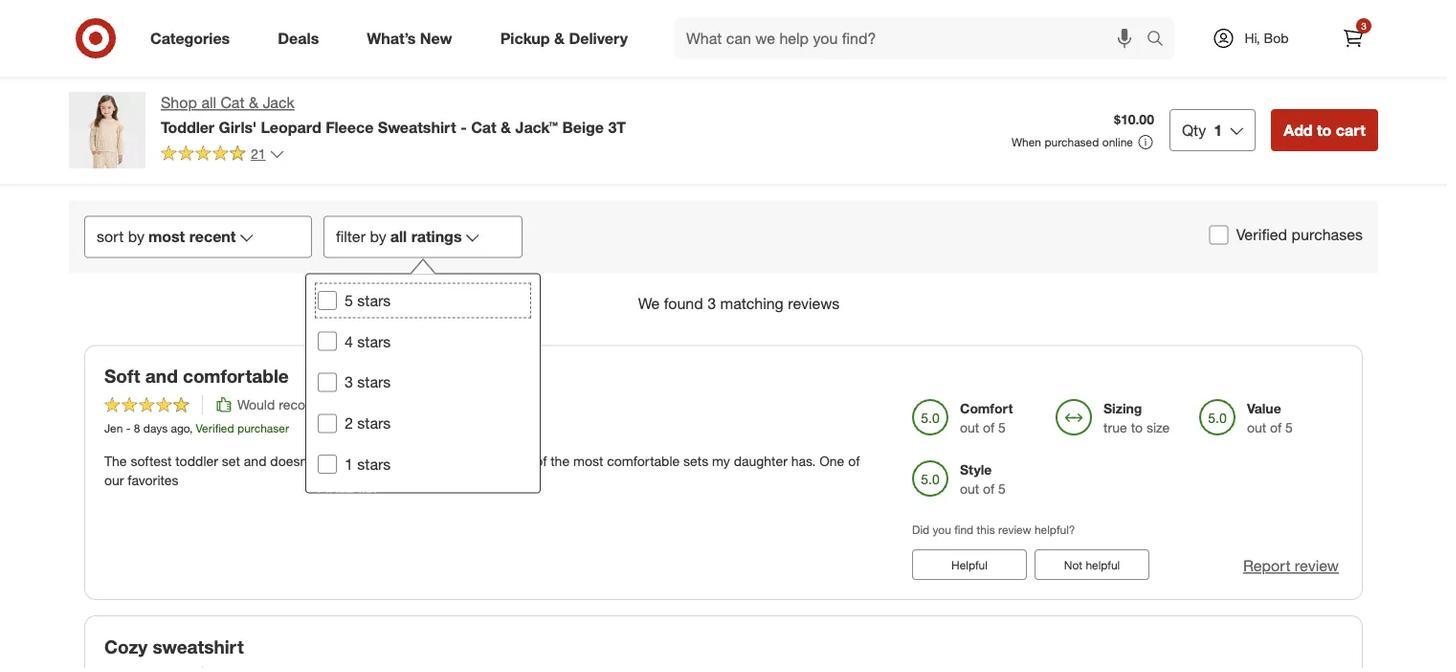 Task type: vqa. For each thing, say whether or not it's contained in the screenshot.
Did you find this review helpful?
yes



Task type: describe. For each thing, give the bounding box(es) containing it.
wash.
[[414, 453, 448, 470]]

3 stars
[[345, 373, 391, 392]]

matching
[[720, 294, 784, 312]]

ratings
[[411, 227, 462, 246]]

true inside sizing true to size
[[1104, 419, 1127, 436]]

jen - 8 days ago , verified purchaser
[[104, 421, 289, 436]]

jen
[[104, 421, 123, 436]]

report
[[1243, 557, 1291, 575]]

stars for 5 stars
[[357, 291, 391, 310]]

one
[[820, 453, 845, 470]]

purchased
[[1045, 135, 1099, 149]]

days
[[143, 421, 168, 436]]

helpful?
[[1035, 523, 1075, 537]]

doesn't
[[270, 453, 314, 470]]

out of 5
[[628, 67, 674, 84]]

0 horizontal spatial 1
[[345, 455, 353, 474]]

5 stars
[[345, 291, 391, 310]]

0 vertical spatial &
[[554, 29, 565, 47]]

4 stars
[[345, 332, 391, 351]]

what's new
[[367, 29, 452, 47]]

4
[[345, 332, 353, 351]]

hi,
[[1245, 30, 1260, 46]]

qty 1
[[1182, 121, 1223, 139]]

the
[[551, 453, 570, 470]]

0 horizontal spatial style out of 5
[[772, 48, 817, 84]]

we found 3 matching reviews
[[638, 294, 840, 312]]

helpful button
[[912, 550, 1027, 580]]

0 vertical spatial verified
[[1236, 225, 1288, 244]]

Verified purchases checkbox
[[1210, 225, 1229, 244]]

report review
[[1243, 557, 1339, 575]]

image of toddler girls' leopard fleece sweatshirt - cat & jack™ beige 3t image
[[69, 92, 145, 168]]

review inside button
[[1295, 557, 1339, 575]]

our
[[104, 472, 124, 489]]

when purchased online
[[1012, 135, 1133, 149]]

stars for 2 stars
[[357, 414, 391, 433]]

shop
[[161, 93, 197, 112]]

we
[[638, 294, 660, 312]]

filter
[[336, 227, 366, 246]]

of inside value out of 5
[[1270, 419, 1282, 436]]

has.
[[791, 453, 816, 470]]

most inside the softest toddler set and doesn't fade wash after wash. probably one of the most comfortable sets my daughter has. one of our favorites
[[573, 453, 603, 470]]

2 stars
[[345, 414, 391, 433]]

qty
[[1182, 121, 1206, 139]]

1 stars
[[345, 455, 391, 474]]

0 vertical spatial comfort out of 5
[[915, 48, 968, 84]]

did you find this review helpful?
[[912, 523, 1075, 537]]

recent
[[189, 227, 236, 246]]

to for add
[[1317, 121, 1332, 139]]

add
[[1284, 121, 1313, 139]]

sizing
[[1104, 400, 1142, 417]]

jack
[[263, 93, 295, 112]]

this
[[977, 523, 995, 537]]

daughter
[[734, 453, 788, 470]]

3 for 3 stars
[[345, 373, 353, 392]]

stars for 4 stars
[[357, 332, 391, 351]]

1 vertical spatial &
[[249, 93, 258, 112]]

softest
[[131, 453, 172, 470]]

find
[[955, 523, 974, 537]]

purchaser
[[237, 421, 289, 436]]

21
[[251, 145, 266, 162]]

5 stars checkbox
[[318, 291, 337, 310]]

fleece
[[326, 118, 374, 136]]

value
[[1247, 400, 1281, 417]]

cozy
[[104, 636, 148, 658]]

stars for 3 stars
[[357, 373, 391, 392]]

0 horizontal spatial cat
[[221, 93, 245, 112]]

deals
[[278, 29, 319, 47]]

report review button
[[1243, 555, 1339, 577]]

would
[[237, 396, 275, 413]]

0 vertical spatial size
[[527, 67, 551, 84]]

reviews
[[788, 294, 840, 312]]

verified purchases
[[1236, 225, 1363, 244]]

value out of 5
[[1247, 400, 1293, 436]]

0 vertical spatial and
[[145, 365, 178, 387]]

toddler
[[175, 453, 218, 470]]

stars for 1 stars
[[357, 455, 391, 474]]

add to cart button
[[1271, 109, 1378, 151]]

8
[[134, 421, 140, 436]]

1 horizontal spatial 3
[[707, 294, 716, 312]]

sort by most recent
[[97, 227, 236, 246]]

the
[[104, 453, 127, 470]]

0 horizontal spatial review
[[998, 523, 1031, 537]]

did
[[912, 523, 930, 537]]

cozy sweatshirt
[[104, 636, 244, 658]]

ago
[[171, 421, 189, 436]]

cart
[[1336, 121, 1366, 139]]

you
[[933, 523, 951, 537]]

recommend
[[279, 396, 351, 413]]

categories
[[150, 29, 230, 47]]

purchases
[[1292, 225, 1363, 244]]

3 link
[[1332, 17, 1375, 59]]

comfortable inside the softest toddler set and doesn't fade wash after wash. probably one of the most comfortable sets my daughter has. one of our favorites
[[607, 453, 680, 470]]

3t
[[608, 118, 626, 136]]

what's new link
[[351, 17, 476, 59]]

1 stars checkbox
[[318, 455, 337, 474]]



Task type: locate. For each thing, give the bounding box(es) containing it.
1 vertical spatial comfort
[[960, 400, 1013, 417]]

0 horizontal spatial verified
[[196, 421, 234, 436]]

by right "filter"
[[370, 227, 386, 246]]

the softest toddler set and doesn't fade wash after wash. probably one of the most comfortable sets my daughter has. one of our favorites
[[104, 453, 860, 489]]

wash
[[348, 453, 379, 470]]

by for filter by
[[370, 227, 386, 246]]

,
[[189, 421, 193, 436]]

size inside sizing true to size
[[1147, 419, 1170, 436]]

2 vertical spatial to
[[1131, 419, 1143, 436]]

4 stars checkbox
[[318, 332, 337, 351]]

1 horizontal spatial style out of 5
[[960, 461, 1006, 497]]

1 horizontal spatial size
[[1147, 419, 1170, 436]]

0 horizontal spatial style
[[772, 48, 803, 65]]

true down sizing
[[1104, 419, 1127, 436]]

search
[[1138, 31, 1184, 49]]

1 vertical spatial 3
[[707, 294, 716, 312]]

true down pickup
[[484, 67, 508, 84]]

1 vertical spatial most
[[573, 453, 603, 470]]

0 horizontal spatial and
[[145, 365, 178, 387]]

stars down 2 stars
[[357, 455, 391, 474]]

stars right 2
[[357, 414, 391, 433]]

fade
[[318, 453, 344, 470]]

all
[[201, 93, 216, 112], [390, 227, 407, 246]]

helpful
[[1086, 558, 1120, 572]]

1 horizontal spatial to
[[1131, 419, 1143, 436]]

1 horizontal spatial all
[[390, 227, 407, 246]]

by right sort
[[128, 227, 145, 246]]

0 vertical spatial cat
[[221, 93, 245, 112]]

all right shop
[[201, 93, 216, 112]]

1 horizontal spatial &
[[501, 118, 511, 136]]

0 horizontal spatial 3
[[345, 373, 353, 392]]

5 stars from the top
[[357, 455, 391, 474]]

most right the
[[573, 453, 603, 470]]

0 horizontal spatial by
[[128, 227, 145, 246]]

pickup & delivery
[[500, 29, 628, 47]]

verified right ,
[[196, 421, 234, 436]]

0 vertical spatial most
[[148, 227, 185, 246]]

and right set
[[244, 453, 267, 470]]

1 right qty
[[1214, 121, 1223, 139]]

1 horizontal spatial true
[[1104, 419, 1127, 436]]

0 horizontal spatial true
[[484, 67, 508, 84]]

0 vertical spatial style
[[772, 48, 803, 65]]

1 right fade
[[345, 455, 353, 474]]

2 vertical spatial &
[[501, 118, 511, 136]]

21 link
[[161, 144, 285, 166]]

1 vertical spatial style
[[960, 461, 992, 478]]

cat
[[221, 93, 245, 112], [471, 118, 496, 136]]

not helpful button
[[1035, 550, 1150, 580]]

1 by from the left
[[128, 227, 145, 246]]

0 horizontal spatial to
[[512, 67, 524, 84]]

0 vertical spatial to
[[512, 67, 524, 84]]

1 horizontal spatial style
[[960, 461, 992, 478]]

1 vertical spatial comfortable
[[607, 453, 680, 470]]

of
[[651, 67, 663, 84], [795, 67, 806, 84], [938, 67, 950, 84], [983, 419, 995, 436], [1270, 419, 1282, 436], [535, 453, 547, 470], [848, 453, 860, 470], [983, 480, 995, 497]]

sweatshirt
[[153, 636, 244, 658]]

$10.00
[[1114, 111, 1154, 128]]

out
[[628, 67, 647, 84], [772, 67, 791, 84], [915, 67, 934, 84], [960, 419, 979, 436], [1247, 419, 1267, 436], [960, 480, 979, 497]]

0 vertical spatial -
[[461, 118, 467, 136]]

1
[[1214, 121, 1223, 139], [345, 455, 353, 474]]

stars up 4 stars
[[357, 291, 391, 310]]

0 horizontal spatial -
[[126, 421, 131, 436]]

0 vertical spatial comfortable
[[183, 365, 289, 387]]

sweatshirt
[[378, 118, 456, 136]]

sizing true to size
[[1104, 400, 1170, 436]]

hi, bob
[[1245, 30, 1289, 46]]

3 for 3
[[1361, 20, 1367, 32]]

1 horizontal spatial 1
[[1214, 121, 1223, 139]]

not helpful
[[1064, 558, 1120, 572]]

to inside button
[[1317, 121, 1332, 139]]

0 vertical spatial comfort
[[915, 48, 968, 65]]

probably
[[452, 453, 505, 470]]

set
[[222, 453, 240, 470]]

bob
[[1264, 30, 1289, 46]]

delivery
[[569, 29, 628, 47]]

1 vertical spatial verified
[[196, 421, 234, 436]]

review right report
[[1295, 557, 1339, 575]]

comfortable up would
[[183, 365, 289, 387]]

comfortable left sets
[[607, 453, 680, 470]]

true
[[484, 67, 508, 84], [1104, 419, 1127, 436]]

would recommend
[[237, 396, 351, 413]]

by for sort by
[[128, 227, 145, 246]]

What can we help you find? suggestions appear below search field
[[675, 17, 1152, 59]]

3 stars from the top
[[357, 373, 391, 392]]

3 inside '3' link
[[1361, 20, 1367, 32]]

review right the "this"
[[998, 523, 1031, 537]]

all left ratings
[[390, 227, 407, 246]]

1 vertical spatial true
[[1104, 419, 1127, 436]]

not
[[1064, 558, 1083, 572]]

all inside the shop all cat & jack toddler girls' leopard fleece sweatshirt - cat & jack™ beige 3t
[[201, 93, 216, 112]]

2 horizontal spatial &
[[554, 29, 565, 47]]

1 vertical spatial all
[[390, 227, 407, 246]]

verified right verified purchases checkbox
[[1236, 225, 1288, 244]]

1 vertical spatial comfort out of 5
[[960, 400, 1013, 436]]

one
[[509, 453, 532, 470]]

1 vertical spatial to
[[1317, 121, 1332, 139]]

0 vertical spatial 1
[[1214, 121, 1223, 139]]

beige
[[562, 118, 604, 136]]

out inside value out of 5
[[1247, 419, 1267, 436]]

1 vertical spatial and
[[244, 453, 267, 470]]

cat left jack™
[[471, 118, 496, 136]]

by
[[128, 227, 145, 246], [370, 227, 386, 246]]

1 horizontal spatial and
[[244, 453, 267, 470]]

stars right 4
[[357, 332, 391, 351]]

1 horizontal spatial verified
[[1236, 225, 1288, 244]]

categories link
[[134, 17, 254, 59]]

1 vertical spatial cat
[[471, 118, 496, 136]]

2 by from the left
[[370, 227, 386, 246]]

0 vertical spatial review
[[998, 523, 1031, 537]]

0 horizontal spatial &
[[249, 93, 258, 112]]

0 vertical spatial true
[[484, 67, 508, 84]]

3 stars checkbox
[[318, 373, 337, 392]]

- left 8
[[126, 421, 131, 436]]

3
[[1361, 20, 1367, 32], [707, 294, 716, 312], [345, 373, 353, 392]]

review
[[998, 523, 1031, 537], [1295, 557, 1339, 575]]

add to cart
[[1284, 121, 1366, 139]]

helpful
[[952, 558, 988, 572]]

5 inside value out of 5
[[1286, 419, 1293, 436]]

soft and comfortable
[[104, 365, 289, 387]]

comfort
[[915, 48, 968, 65], [960, 400, 1013, 417]]

2 horizontal spatial 3
[[1361, 20, 1367, 32]]

1 vertical spatial review
[[1295, 557, 1339, 575]]

2
[[345, 414, 353, 433]]

0 horizontal spatial comfortable
[[183, 365, 289, 387]]

1 horizontal spatial comfortable
[[607, 453, 680, 470]]

search button
[[1138, 17, 1184, 63]]

style
[[772, 48, 803, 65], [960, 461, 992, 478]]

&
[[554, 29, 565, 47], [249, 93, 258, 112], [501, 118, 511, 136]]

- inside the shop all cat & jack toddler girls' leopard fleece sweatshirt - cat & jack™ beige 3t
[[461, 118, 467, 136]]

3 right the '3 stars' checkbox
[[345, 373, 353, 392]]

1 vertical spatial 1
[[345, 455, 353, 474]]

& right pickup
[[554, 29, 565, 47]]

& left jack™
[[501, 118, 511, 136]]

leopard
[[261, 118, 321, 136]]

and right soft
[[145, 365, 178, 387]]

1 stars from the top
[[357, 291, 391, 310]]

- right "sweatshirt"
[[461, 118, 467, 136]]

0 horizontal spatial size
[[527, 67, 551, 84]]

found
[[664, 294, 703, 312]]

0 horizontal spatial most
[[148, 227, 185, 246]]

1 vertical spatial style out of 5
[[960, 461, 1006, 497]]

1 vertical spatial -
[[126, 421, 131, 436]]

pickup & delivery link
[[484, 17, 652, 59]]

0 horizontal spatial all
[[201, 93, 216, 112]]

comfortable
[[183, 365, 289, 387], [607, 453, 680, 470]]

to inside sizing true to size
[[1131, 419, 1143, 436]]

cat up girls'
[[221, 93, 245, 112]]

2 stars checkbox
[[318, 414, 337, 433]]

shop all cat & jack toddler girls' leopard fleece sweatshirt - cat & jack™ beige 3t
[[161, 93, 626, 136]]

my
[[712, 453, 730, 470]]

2 horizontal spatial to
[[1317, 121, 1332, 139]]

3 right found
[[707, 294, 716, 312]]

3 right bob
[[1361, 20, 1367, 32]]

deals link
[[262, 17, 343, 59]]

new
[[420, 29, 452, 47]]

toddler
[[161, 118, 214, 136]]

1 horizontal spatial cat
[[471, 118, 496, 136]]

stars up 2 stars
[[357, 373, 391, 392]]

2 vertical spatial 3
[[345, 373, 353, 392]]

1 horizontal spatial review
[[1295, 557, 1339, 575]]

sets
[[683, 453, 708, 470]]

2 stars from the top
[[357, 332, 391, 351]]

most left recent
[[148, 227, 185, 246]]

comfort out of 5
[[915, 48, 968, 84], [960, 400, 1013, 436]]

1 horizontal spatial -
[[461, 118, 467, 136]]

to down pickup
[[512, 67, 524, 84]]

verified
[[1236, 225, 1288, 244], [196, 421, 234, 436]]

style out of 5
[[772, 48, 817, 84], [960, 461, 1006, 497]]

jack™
[[515, 118, 558, 136]]

1 vertical spatial size
[[1147, 419, 1170, 436]]

after
[[383, 453, 410, 470]]

1 horizontal spatial most
[[573, 453, 603, 470]]

and inside the softest toddler set and doesn't fade wash after wash. probably one of the most comfortable sets my daughter has. one of our favorites
[[244, 453, 267, 470]]

0 vertical spatial 3
[[1361, 20, 1367, 32]]

and
[[145, 365, 178, 387], [244, 453, 267, 470]]

1 horizontal spatial by
[[370, 227, 386, 246]]

pickup
[[500, 29, 550, 47]]

0 vertical spatial style out of 5
[[772, 48, 817, 84]]

0 vertical spatial all
[[201, 93, 216, 112]]

filter by all ratings
[[336, 227, 462, 246]]

to for true
[[512, 67, 524, 84]]

to right 'add'
[[1317, 121, 1332, 139]]

to down sizing
[[1131, 419, 1143, 436]]

most
[[148, 227, 185, 246], [573, 453, 603, 470]]

4 stars from the top
[[357, 414, 391, 433]]

favorites
[[128, 472, 179, 489]]

girls'
[[219, 118, 257, 136]]

-
[[461, 118, 467, 136], [126, 421, 131, 436]]

& left jack
[[249, 93, 258, 112]]



